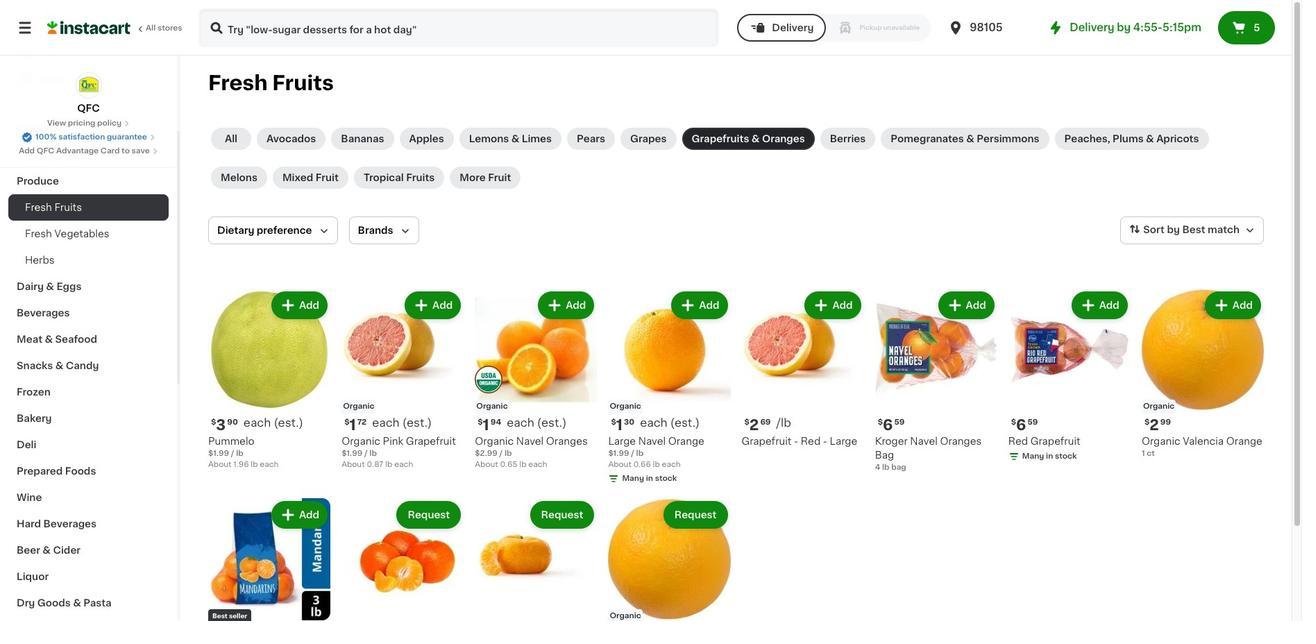 Task type: vqa. For each thing, say whether or not it's contained in the screenshot.
cancel button
no



Task type: locate. For each thing, give the bounding box(es) containing it.
0 vertical spatial many in stock
[[1022, 453, 1077, 460]]

oranges inside organic navel oranges $2.99 / lb about 0.65 lb each
[[546, 437, 588, 446]]

$ inside the $ 1 72
[[344, 419, 350, 426]]

59 for kroger navel oranges bag
[[894, 419, 905, 426]]

1 horizontal spatial -
[[823, 437, 828, 446]]

0 horizontal spatial red
[[801, 437, 821, 446]]

$1.99 down the $ 1 72
[[342, 450, 363, 458]]

0 horizontal spatial fruits
[[54, 203, 82, 212]]

& inside beer & cider link
[[43, 546, 51, 555]]

lb right 0.66
[[653, 461, 660, 469]]

(est.) up pink
[[402, 417, 432, 428]]

orange inside 'large navel orange $1.99 / lb about 0.66 lb each'
[[668, 437, 705, 446]]

navel inside the kroger navel oranges bag 4 lb bag
[[910, 437, 938, 446]]

$1.99
[[208, 450, 229, 458], [342, 450, 363, 458], [608, 450, 629, 458]]

each down pink
[[394, 461, 413, 469]]

1 / from the left
[[231, 450, 234, 458]]

0 horizontal spatial many in stock
[[622, 475, 677, 483]]

8 $ from the left
[[1145, 419, 1150, 426]]

& for seafood
[[45, 335, 53, 344]]

oranges for organic navel oranges $2.99 / lb about 0.65 lb each
[[546, 437, 588, 446]]

candy
[[66, 361, 99, 371]]

grapes link
[[621, 128, 677, 150]]

/ down pummelo
[[231, 450, 234, 458]]

1 $1.99 from the left
[[208, 450, 229, 458]]

fresh fruits up fresh vegetables
[[25, 203, 82, 212]]

$ inside $ 3 90
[[211, 419, 216, 426]]

99
[[1161, 419, 1171, 426]]

2 left 69 at bottom
[[750, 418, 759, 433]]

(est.) inside $1.72 each (estimated) element
[[402, 417, 432, 428]]

3 each (est.) from the left
[[507, 417, 567, 428]]

1 navel from the left
[[516, 437, 544, 446]]

peaches, plums & apricots
[[1065, 134, 1199, 144]]

$ inside $ 1 30
[[611, 419, 616, 426]]

1 $ from the left
[[211, 419, 216, 426]]

1 horizontal spatial qfc
[[77, 103, 100, 113]]

(est.) inside $1.94 each (estimated) element
[[537, 417, 567, 428]]

3 about from the left
[[475, 461, 498, 469]]

apples link
[[400, 128, 454, 150]]

None search field
[[199, 8, 719, 47]]

produce link
[[8, 168, 169, 194]]

& left limes
[[511, 134, 520, 144]]

1 horizontal spatial fruit
[[488, 173, 511, 183]]

$1.99 for large
[[608, 450, 629, 458]]

2 59 from the left
[[1028, 419, 1038, 426]]

navel for large
[[638, 437, 666, 446]]

by inside field
[[1167, 225, 1180, 235]]

berries link
[[820, 128, 876, 150]]

$ left 30
[[611, 419, 616, 426]]

each (est.) up organic navel oranges $2.99 / lb about 0.65 lb each
[[507, 417, 567, 428]]

/ inside organic pink grapefruit $1.99 / lb about 0.87 lb each
[[364, 450, 368, 458]]

3 $ from the left
[[478, 419, 483, 426]]

0 vertical spatial fresh fruits
[[208, 73, 334, 93]]

0 horizontal spatial grapefruit
[[406, 437, 456, 446]]

1 vertical spatial qfc
[[37, 147, 54, 155]]

goods
[[37, 598, 71, 608]]

best for best seller
[[212, 613, 228, 619]]

1 left 'ct'
[[1142, 450, 1145, 458]]

$1.99 down $ 1 30 at the bottom of page
[[608, 450, 629, 458]]

best left seller
[[212, 613, 228, 619]]

add button for grapefruit - red - large
[[806, 293, 860, 318]]

beverages
[[17, 308, 70, 318], [43, 519, 97, 529]]

navel
[[516, 437, 544, 446], [638, 437, 666, 446], [910, 437, 938, 446]]

fresh down produce
[[25, 203, 52, 212]]

3 request button from the left
[[665, 503, 727, 528]]

pomegranates
[[891, 134, 964, 144]]

each (est.)
[[244, 417, 303, 428], [372, 417, 432, 428], [507, 417, 567, 428], [640, 417, 700, 428]]

(est.) up 'large navel orange $1.99 / lb about 0.66 lb each'
[[670, 417, 700, 428]]

3 grapefruit from the left
[[1031, 437, 1081, 446]]

about left 1.96
[[208, 461, 232, 469]]

$
[[211, 419, 216, 426], [344, 419, 350, 426], [478, 419, 483, 426], [611, 419, 616, 426], [745, 419, 750, 426], [878, 419, 883, 426], [1011, 419, 1016, 426], [1145, 419, 1150, 426]]

advantage
[[56, 147, 99, 155]]

fresh up all link
[[208, 73, 268, 93]]

each right 0.66
[[662, 461, 681, 469]]

fruit right "more" at the top of page
[[488, 173, 511, 183]]

fruits up avocados link
[[272, 73, 334, 93]]

kroger
[[875, 437, 908, 446]]

grapefruits
[[692, 134, 749, 144]]

/ inside pummelo $1.99 / lb about 1.96 lb each
[[231, 450, 234, 458]]

0 horizontal spatial best
[[212, 613, 228, 619]]

valencia
[[1183, 437, 1224, 446]]

$1.30 each (estimated) element
[[608, 417, 731, 435]]

each right 30
[[640, 417, 668, 428]]

2 request button from the left
[[532, 503, 593, 528]]

& for oranges
[[752, 134, 760, 144]]

59 for red grapefruit
[[1028, 419, 1038, 426]]

1 59 from the left
[[894, 419, 905, 426]]

/ up "0.87"
[[364, 450, 368, 458]]

1 horizontal spatial best
[[1183, 225, 1206, 235]]

$1.99 down pummelo
[[208, 450, 229, 458]]

delivery
[[1070, 22, 1115, 33], [772, 23, 814, 33]]

each inside organic navel oranges $2.99 / lb about 0.65 lb each
[[529, 461, 547, 469]]

apricots
[[1157, 134, 1199, 144]]

& right plums
[[1146, 134, 1154, 144]]

each (est.) inside $1.30 each (estimated) element
[[640, 417, 700, 428]]

1 horizontal spatial $1.99
[[342, 450, 363, 458]]

stock down 'large navel orange $1.99 / lb about 0.66 lb each'
[[655, 475, 677, 483]]

0 vertical spatial beverages
[[17, 308, 70, 318]]

bag
[[875, 451, 894, 460]]

98105 button
[[948, 8, 1031, 47]]

0 horizontal spatial qfc
[[37, 147, 54, 155]]

stock down red grapefruit
[[1055, 453, 1077, 460]]

& left the pasta
[[73, 598, 81, 608]]

1 horizontal spatial all
[[225, 134, 237, 144]]

4 about from the left
[[608, 461, 632, 469]]

berries
[[830, 134, 866, 144]]

0 horizontal spatial $1.99
[[208, 450, 229, 458]]

by
[[1117, 22, 1131, 33], [1167, 225, 1180, 235]]

& right the meat
[[45, 335, 53, 344]]

grapefruit
[[406, 437, 456, 446], [742, 437, 792, 446], [1031, 437, 1081, 446]]

pummelo $1.99 / lb about 1.96 lb each
[[208, 437, 279, 469]]

view
[[47, 119, 66, 127]]

1 horizontal spatial large
[[830, 437, 858, 446]]

2 6 from the left
[[1016, 418, 1026, 433]]

about inside 'large navel orange $1.99 / lb about 0.66 lb each'
[[608, 461, 632, 469]]

large navel orange $1.99 / lb about 0.66 lb each
[[608, 437, 705, 469]]

organic inside organic valencia orange 1 ct
[[1142, 437, 1181, 446]]

1 vertical spatial all
[[225, 134, 237, 144]]

$1.72 each (estimated) element
[[342, 417, 464, 435]]

4 (est.) from the left
[[670, 417, 700, 428]]

0 horizontal spatial large
[[608, 437, 636, 446]]

organic
[[343, 403, 375, 410], [476, 403, 508, 410], [610, 403, 641, 410], [1143, 403, 1175, 410], [342, 437, 380, 446], [475, 437, 514, 446], [1142, 437, 1181, 446], [610, 612, 641, 620]]

6 $ from the left
[[878, 419, 883, 426]]

& for cider
[[43, 546, 51, 555]]

2 left '99'
[[1150, 418, 1159, 433]]

many down 0.66
[[622, 475, 644, 483]]

about inside organic navel oranges $2.99 / lb about 0.65 lb each
[[475, 461, 498, 469]]

each (est.) inside $3.90 each (estimated) element
[[244, 417, 303, 428]]

about left "0.87"
[[342, 461, 365, 469]]

add for organic navel oranges
[[566, 301, 586, 310]]

best inside best seller button
[[212, 613, 228, 619]]

$ left 94
[[478, 419, 483, 426]]

each (est.) inside $1.94 each (estimated) element
[[507, 417, 567, 428]]

qfc down 100%
[[37, 147, 54, 155]]

add button
[[273, 293, 326, 318], [406, 293, 460, 318], [540, 293, 593, 318], [673, 293, 727, 318], [806, 293, 860, 318], [940, 293, 993, 318], [1073, 293, 1127, 318], [1206, 293, 1260, 318], [273, 503, 326, 528]]

qfc up view pricing policy link
[[77, 103, 100, 113]]

3
[[216, 418, 226, 433]]

navel for kroger
[[910, 437, 938, 446]]

1 vertical spatial many
[[622, 475, 644, 483]]

$ left 90
[[211, 419, 216, 426]]

many in stock down red grapefruit
[[1022, 453, 1077, 460]]

2 horizontal spatial $1.99
[[608, 450, 629, 458]]

in down red grapefruit
[[1046, 453, 1053, 460]]

0 horizontal spatial fruit
[[316, 173, 339, 183]]

0 horizontal spatial request
[[408, 510, 450, 520]]

0 horizontal spatial $ 6 59
[[878, 418, 905, 433]]

2 2 from the left
[[1150, 418, 1159, 433]]

beverages up cider
[[43, 519, 97, 529]]

$1.99 inside pummelo $1.99 / lb about 1.96 lb each
[[208, 450, 229, 458]]

by for sort
[[1167, 225, 1180, 235]]

meat & seafood
[[17, 335, 97, 344]]

beer
[[17, 546, 40, 555]]

each (est.) up 'large navel orange $1.99 / lb about 0.66 lb each'
[[640, 417, 700, 428]]

1
[[350, 418, 356, 433], [483, 418, 489, 433], [616, 418, 623, 433], [1142, 450, 1145, 458]]

2 $ from the left
[[344, 419, 350, 426]]

about for orange
[[608, 461, 632, 469]]

&
[[511, 134, 520, 144], [752, 134, 760, 144], [967, 134, 975, 144], [1146, 134, 1154, 144], [46, 282, 54, 292], [45, 335, 53, 344], [55, 361, 63, 371], [43, 546, 51, 555], [73, 598, 81, 608]]

lb
[[236, 450, 244, 458], [370, 450, 377, 458], [505, 450, 512, 458], [636, 450, 644, 458], [251, 461, 258, 469], [385, 461, 392, 469], [519, 461, 527, 469], [653, 461, 660, 469], [882, 464, 890, 471]]

$ left '99'
[[1145, 419, 1150, 426]]

in down 0.66
[[646, 475, 653, 483]]

4 / from the left
[[631, 450, 634, 458]]

2 orange from the left
[[1227, 437, 1263, 446]]

1 horizontal spatial navel
[[638, 437, 666, 446]]

& inside the peaches, plums & apricots link
[[1146, 134, 1154, 144]]

1 horizontal spatial fruits
[[272, 73, 334, 93]]

all stores link
[[47, 8, 183, 47]]

3 $1.99 from the left
[[608, 450, 629, 458]]

(est.)
[[274, 417, 303, 428], [402, 417, 432, 428], [537, 417, 567, 428], [670, 417, 700, 428]]

2 horizontal spatial grapefruit
[[1031, 437, 1081, 446]]

dry goods & pasta link
[[8, 590, 169, 616]]

5 $ from the left
[[745, 419, 750, 426]]

$2.69 per pound element
[[742, 417, 864, 435]]

0 vertical spatial best
[[1183, 225, 1206, 235]]

fresh
[[208, 73, 268, 93], [25, 203, 52, 212], [25, 229, 52, 239]]

& for candy
[[55, 361, 63, 371]]

about inside organic pink grapefruit $1.99 / lb about 0.87 lb each
[[342, 461, 365, 469]]

0 horizontal spatial delivery
[[772, 23, 814, 33]]

& inside snacks & candy link
[[55, 361, 63, 371]]

fresh fruits link
[[8, 194, 169, 221]]

$ 1 72
[[344, 418, 367, 433]]

1 fruit from the left
[[316, 173, 339, 183]]

(est.) up pummelo $1.99 / lb about 1.96 lb each
[[274, 417, 303, 428]]

4 each (est.) from the left
[[640, 417, 700, 428]]

qfc
[[77, 103, 100, 113], [37, 147, 54, 155]]

0.65
[[500, 461, 518, 469]]

grapefruits & oranges link
[[682, 128, 815, 150]]

orange inside organic valencia orange 1 ct
[[1227, 437, 1263, 446]]

0 horizontal spatial orange
[[668, 437, 705, 446]]

beer & cider link
[[8, 537, 169, 564]]

delivery inside button
[[772, 23, 814, 33]]

by left 4:55-
[[1117, 22, 1131, 33]]

navel right kroger
[[910, 437, 938, 446]]

& left eggs
[[46, 282, 54, 292]]

6 up kroger
[[883, 418, 893, 433]]

seafood
[[55, 335, 97, 344]]

$1.94 each (estimated) element
[[475, 417, 597, 435]]

by right sort on the right of page
[[1167, 225, 1180, 235]]

2 for $ 2 99
[[1150, 418, 1159, 433]]

$ inside $ 2 99
[[1145, 419, 1150, 426]]

$ inside $ 1 94
[[478, 419, 483, 426]]

0 horizontal spatial by
[[1117, 22, 1131, 33]]

1 left 94
[[483, 418, 489, 433]]

all link
[[211, 128, 251, 150]]

about left 0.66
[[608, 461, 632, 469]]

2 horizontal spatial oranges
[[940, 437, 982, 446]]

best inside the best match sort by field
[[1183, 225, 1206, 235]]

& inside lemons & limes link
[[511, 134, 520, 144]]

add for kroger navel oranges bag
[[966, 301, 986, 310]]

orange for valencia
[[1227, 437, 1263, 446]]

add
[[19, 147, 35, 155], [299, 301, 319, 310], [433, 301, 453, 310], [566, 301, 586, 310], [699, 301, 720, 310], [833, 301, 853, 310], [966, 301, 986, 310], [1099, 301, 1120, 310], [1233, 301, 1253, 310], [299, 510, 319, 520]]

1 orange from the left
[[668, 437, 705, 446]]

request for second request button from the right
[[541, 510, 583, 520]]

1 horizontal spatial 2
[[1150, 418, 1159, 433]]

fruits
[[272, 73, 334, 93], [406, 173, 435, 183], [54, 203, 82, 212]]

1 inside $1.30 each (estimated) element
[[616, 418, 623, 433]]

fresh fruits
[[208, 73, 334, 93], [25, 203, 82, 212]]

/ inside 'large navel orange $1.99 / lb about 0.66 lb each'
[[631, 450, 634, 458]]

fruit for more fruit
[[488, 173, 511, 183]]

1 horizontal spatial $ 6 59
[[1011, 418, 1038, 433]]

grapefruit - red - large
[[742, 437, 858, 446]]

0 horizontal spatial stock
[[655, 475, 677, 483]]

stock
[[1055, 453, 1077, 460], [655, 475, 677, 483]]

6 up red grapefruit
[[1016, 418, 1026, 433]]

navel down $1.94 each (estimated) element
[[516, 437, 544, 446]]

1 vertical spatial best
[[212, 613, 228, 619]]

(est.) up organic navel oranges $2.99 / lb about 0.65 lb each
[[537, 417, 567, 428]]

many
[[1022, 453, 1044, 460], [622, 475, 644, 483]]

1 2 from the left
[[750, 418, 759, 433]]

1 for organic navel oranges
[[483, 418, 489, 433]]

1 left 72
[[350, 418, 356, 433]]

5 button
[[1218, 11, 1275, 44]]

add button for organic pink grapefruit
[[406, 293, 460, 318]]

0 vertical spatial by
[[1117, 22, 1131, 33]]

5:15pm
[[1163, 22, 1202, 33]]

each right 0.65
[[529, 461, 547, 469]]

0 horizontal spatial navel
[[516, 437, 544, 446]]

fresh up herbs on the left
[[25, 229, 52, 239]]

qfc logo image
[[75, 72, 102, 99]]

0 horizontal spatial all
[[146, 24, 156, 32]]

0 vertical spatial all
[[146, 24, 156, 32]]

$ 6 59 up kroger
[[878, 418, 905, 433]]

each inside organic pink grapefruit $1.99 / lb about 0.87 lb each
[[394, 461, 413, 469]]

& inside pomegranates & persimmons link
[[967, 134, 975, 144]]

0 vertical spatial many
[[1022, 453, 1044, 460]]

1 horizontal spatial grapefruit
[[742, 437, 792, 446]]

& inside dairy & eggs link
[[46, 282, 54, 292]]

72
[[357, 419, 367, 426]]

1 grapefruit from the left
[[406, 437, 456, 446]]

/ up 0.66
[[631, 450, 634, 458]]

2 each (est.) from the left
[[372, 417, 432, 428]]

each right 1.96
[[260, 461, 279, 469]]

satisfaction
[[58, 133, 105, 141]]

2 fruit from the left
[[488, 173, 511, 183]]

eggs
[[56, 282, 82, 292]]

0 horizontal spatial fresh fruits
[[25, 203, 82, 212]]

add for large navel orange
[[699, 301, 720, 310]]

(est.) for /
[[274, 417, 303, 428]]

again
[[70, 47, 98, 56]]

each (est.) up pink
[[372, 417, 432, 428]]

$ up red grapefruit
[[1011, 419, 1016, 426]]

2 horizontal spatial request button
[[665, 503, 727, 528]]

navel inside organic navel oranges $2.99 / lb about 0.65 lb each
[[516, 437, 544, 446]]

0.87
[[367, 461, 383, 469]]

1 large from the left
[[608, 437, 636, 446]]

0 horizontal spatial oranges
[[546, 437, 588, 446]]

2 navel from the left
[[638, 437, 666, 446]]

1 horizontal spatial 59
[[1028, 419, 1038, 426]]

navel for organic
[[516, 437, 544, 446]]

1 horizontal spatial oranges
[[762, 134, 805, 144]]

2 vertical spatial fruits
[[54, 203, 82, 212]]

1 inside $1.72 each (estimated) element
[[350, 418, 356, 433]]

$ 6 59 up red grapefruit
[[1011, 418, 1038, 433]]

add for grapefruit - red - large
[[833, 301, 853, 310]]

large down $ 1 30 at the bottom of page
[[608, 437, 636, 446]]

1 horizontal spatial delivery
[[1070, 22, 1115, 33]]

each (est.) right 90
[[244, 417, 303, 428]]

1 horizontal spatial many
[[1022, 453, 1044, 460]]

1 $ 6 59 from the left
[[878, 418, 905, 433]]

1 horizontal spatial many in stock
[[1022, 453, 1077, 460]]

1 horizontal spatial orange
[[1227, 437, 1263, 446]]

1 6 from the left
[[883, 418, 893, 433]]

1 each (est.) from the left
[[244, 417, 303, 428]]

$1.99 inside organic pink grapefruit $1.99 / lb about 0.87 lb each
[[342, 450, 363, 458]]

1 horizontal spatial red
[[1009, 437, 1028, 446]]

lb right 0.65
[[519, 461, 527, 469]]

1 vertical spatial fruits
[[406, 173, 435, 183]]

0 horizontal spatial in
[[646, 475, 653, 483]]

orange for navel
[[668, 437, 705, 446]]

delivery for delivery
[[772, 23, 814, 33]]

1 horizontal spatial request button
[[532, 503, 593, 528]]

add button for kroger navel oranges bag
[[940, 293, 993, 318]]

1 vertical spatial fresh fruits
[[25, 203, 82, 212]]

$ 6 59 for red grapefruit
[[1011, 418, 1038, 433]]

all up melons in the top left of the page
[[225, 134, 237, 144]]

3 (est.) from the left
[[537, 417, 567, 428]]

item badge image
[[475, 366, 503, 393]]

in
[[1046, 453, 1053, 460], [646, 475, 653, 483]]

1 left 30
[[616, 418, 623, 433]]

0 vertical spatial qfc
[[77, 103, 100, 113]]

about inside pummelo $1.99 / lb about 1.96 lb each
[[208, 461, 232, 469]]

2 (est.) from the left
[[402, 417, 432, 428]]

1 horizontal spatial in
[[1046, 453, 1053, 460]]

& left persimmons
[[967, 134, 975, 144]]

add button for organic navel oranges
[[540, 293, 593, 318]]

add for pummelo
[[299, 301, 319, 310]]

request for 3rd request button from the right
[[408, 510, 450, 520]]

& left candy
[[55, 361, 63, 371]]

dairy & eggs
[[17, 282, 82, 292]]

1 about from the left
[[208, 461, 232, 469]]

large
[[608, 437, 636, 446], [830, 437, 858, 446]]

many down red grapefruit
[[1022, 453, 1044, 460]]

1 vertical spatial stock
[[655, 475, 677, 483]]

0 horizontal spatial request button
[[398, 503, 460, 528]]

& inside grapefruits & oranges link
[[752, 134, 760, 144]]

2 about from the left
[[342, 461, 365, 469]]

1 inside $1.94 each (estimated) element
[[483, 418, 489, 433]]

pears link
[[567, 128, 615, 150]]

oranges
[[762, 134, 805, 144], [546, 437, 588, 446], [940, 437, 982, 446]]

orange right 'valencia'
[[1227, 437, 1263, 446]]

0 horizontal spatial 2
[[750, 418, 759, 433]]

0 horizontal spatial 6
[[883, 418, 893, 433]]

request
[[408, 510, 450, 520], [541, 510, 583, 520], [675, 510, 717, 520]]

3 / from the left
[[500, 450, 503, 458]]

oranges for grapefruits & oranges
[[762, 134, 805, 144]]

oranges inside the kroger navel oranges bag 4 lb bag
[[940, 437, 982, 446]]

bag
[[892, 464, 907, 471]]

3 navel from the left
[[910, 437, 938, 446]]

product group
[[208, 289, 331, 471], [342, 289, 464, 471], [475, 289, 597, 471], [608, 289, 731, 487], [742, 289, 864, 449], [875, 289, 997, 474], [1009, 289, 1131, 465], [1142, 289, 1264, 460], [208, 499, 331, 621], [342, 499, 464, 621], [475, 499, 597, 621], [608, 499, 731, 621]]

limes
[[522, 134, 552, 144]]

$ 6 59 for kroger navel oranges bag
[[878, 418, 905, 433]]

fresh vegetables link
[[8, 221, 169, 247]]

1 horizontal spatial request
[[541, 510, 583, 520]]

fresh fruits up avocados link
[[208, 73, 334, 93]]

fruits right tropical
[[406, 173, 435, 183]]

fruit right mixed
[[316, 173, 339, 183]]

all left stores
[[146, 24, 156, 32]]

melons link
[[211, 167, 267, 189]]

beverages down dairy & eggs
[[17, 308, 70, 318]]

many in stock down 0.66
[[622, 475, 677, 483]]

1 inside organic valencia orange 1 ct
[[1142, 450, 1145, 458]]

& inside meat & seafood 'link'
[[45, 335, 53, 344]]

/ inside organic navel oranges $2.99 / lb about 0.65 lb each
[[500, 450, 503, 458]]

orange down $1.30 each (estimated) element
[[668, 437, 705, 446]]

$ left 69 at bottom
[[745, 419, 750, 426]]

navel down $1.30 each (estimated) element
[[638, 437, 666, 446]]

2 / from the left
[[364, 450, 368, 458]]

1 horizontal spatial stock
[[1055, 453, 1077, 460]]

2 vertical spatial fresh
[[25, 229, 52, 239]]

$ left 72
[[344, 419, 350, 426]]

5
[[1254, 23, 1260, 33]]

grapefruits & oranges
[[692, 134, 805, 144]]

2 horizontal spatial navel
[[910, 437, 938, 446]]

lb right 4
[[882, 464, 890, 471]]

lemons & limes
[[469, 134, 552, 144]]

each (est.) inside $1.72 each (estimated) element
[[372, 417, 432, 428]]

& right 'grapefruits'
[[752, 134, 760, 144]]

0 vertical spatial fresh
[[208, 73, 268, 93]]

about down $2.99
[[475, 461, 498, 469]]

1 (est.) from the left
[[274, 417, 303, 428]]

0 horizontal spatial 59
[[894, 419, 905, 426]]

1 vertical spatial fresh
[[25, 203, 52, 212]]

best left match
[[1183, 225, 1206, 235]]

large down "$2.69 per pound" element
[[830, 437, 858, 446]]

1 horizontal spatial 6
[[1016, 418, 1026, 433]]

& for limes
[[511, 134, 520, 144]]

$ up kroger
[[878, 419, 883, 426]]

view pricing policy link
[[47, 118, 130, 129]]

prepared
[[17, 467, 63, 476]]

/ up 0.65
[[500, 450, 503, 458]]

by for delivery
[[1117, 22, 1131, 33]]

3 request from the left
[[675, 510, 717, 520]]

2 $ 6 59 from the left
[[1011, 418, 1038, 433]]

59 up kroger
[[894, 419, 905, 426]]

6
[[883, 418, 893, 433], [1016, 418, 1026, 433]]

1 request from the left
[[408, 510, 450, 520]]

navel inside 'large navel orange $1.99 / lb about 0.66 lb each'
[[638, 437, 666, 446]]

2 horizontal spatial request
[[675, 510, 717, 520]]

59 up red grapefruit
[[1028, 419, 1038, 426]]

fruits up fresh vegetables
[[54, 203, 82, 212]]

4 $ from the left
[[611, 419, 616, 426]]

1 vertical spatial by
[[1167, 225, 1180, 235]]

delivery for delivery by 4:55-5:15pm
[[1070, 22, 1115, 33]]

0 vertical spatial in
[[1046, 453, 1053, 460]]

2 request from the left
[[541, 510, 583, 520]]

1 for organic pink grapefruit
[[350, 418, 356, 433]]

/ for oranges
[[500, 450, 503, 458]]

fresh for fresh vegetables link
[[25, 229, 52, 239]]

1 horizontal spatial by
[[1167, 225, 1180, 235]]

0 horizontal spatial -
[[794, 437, 799, 446]]

& right beer
[[43, 546, 51, 555]]

2 $1.99 from the left
[[342, 450, 363, 458]]

persimmons
[[977, 134, 1040, 144]]

(est.) inside $3.90 each (estimated) element
[[274, 417, 303, 428]]

$1.99 inside 'large navel orange $1.99 / lb about 0.66 lb each'
[[608, 450, 629, 458]]

avocados link
[[257, 128, 326, 150]]

prepared foods link
[[8, 458, 169, 485]]



Task type: describe. For each thing, give the bounding box(es) containing it.
best match
[[1183, 225, 1240, 235]]

1 vertical spatial many in stock
[[622, 475, 677, 483]]

delivery button
[[738, 14, 826, 42]]

add button for pummelo
[[273, 293, 326, 318]]

kroger navel oranges bag 4 lb bag
[[875, 437, 982, 471]]

ct
[[1147, 450, 1155, 458]]

meat
[[17, 335, 42, 344]]

red grapefruit
[[1009, 437, 1081, 446]]

add button for large navel orange
[[673, 293, 727, 318]]

product group containing add
[[208, 499, 331, 621]]

best for best match
[[1183, 225, 1206, 235]]

qfc inside 'add qfc advantage card to save' link
[[37, 147, 54, 155]]

product group containing 3
[[208, 289, 331, 471]]

each right 94
[[507, 417, 534, 428]]

bananas
[[341, 134, 384, 144]]

delivery by 4:55-5:15pm link
[[1048, 19, 1202, 36]]

all for all stores
[[146, 24, 156, 32]]

all for all
[[225, 134, 237, 144]]

& for persimmons
[[967, 134, 975, 144]]

policy
[[97, 119, 122, 127]]

94
[[491, 419, 501, 426]]

each inside pummelo $1.99 / lb about 1.96 lb each
[[260, 461, 279, 469]]

each (est.) for /
[[244, 417, 303, 428]]

hard beverages link
[[8, 511, 169, 537]]

snacks
[[17, 361, 53, 371]]

2 grapefruit from the left
[[742, 437, 792, 446]]

1 vertical spatial in
[[646, 475, 653, 483]]

produce
[[17, 176, 59, 186]]

preference
[[257, 226, 312, 235]]

meat & seafood link
[[8, 326, 169, 353]]

tropical fruits
[[364, 173, 435, 183]]

lemons
[[469, 134, 509, 144]]

pummelo
[[208, 437, 255, 446]]

pomegranates & persimmons link
[[881, 128, 1049, 150]]

grapes
[[630, 134, 667, 144]]

mixed fruit link
[[273, 167, 348, 189]]

$3.90 each (estimated) element
[[208, 417, 331, 435]]

stores
[[158, 24, 182, 32]]

organic inside button
[[610, 612, 641, 620]]

lb right 1.96
[[251, 461, 258, 469]]

wine link
[[8, 485, 169, 511]]

dairy & eggs link
[[8, 274, 169, 300]]

guarantee
[[107, 133, 147, 141]]

pears
[[577, 134, 605, 144]]

(est.) for oranges
[[537, 417, 567, 428]]

1 for large navel orange
[[616, 418, 623, 433]]

/ for grapefruit
[[364, 450, 368, 458]]

/ for orange
[[631, 450, 634, 458]]

fresh vegetables
[[25, 229, 109, 239]]

to
[[122, 147, 130, 155]]

lemons & limes link
[[459, 128, 562, 150]]

Best match Sort by field
[[1121, 217, 1264, 244]]

1 vertical spatial beverages
[[43, 519, 97, 529]]

dairy
[[17, 282, 44, 292]]

lb inside the kroger navel oranges bag 4 lb bag
[[882, 464, 890, 471]]

0.66
[[634, 461, 651, 469]]

2 red from the left
[[1009, 437, 1028, 446]]

peaches, plums & apricots link
[[1055, 128, 1209, 150]]

pasta
[[83, 598, 112, 608]]

oranges for kroger navel oranges bag 4 lb bag
[[940, 437, 982, 446]]

grapefruit inside organic pink grapefruit $1.99 / lb about 0.87 lb each
[[406, 437, 456, 446]]

add qfc advantage card to save link
[[19, 146, 158, 157]]

$ 2 69
[[745, 418, 771, 433]]

lists link
[[8, 65, 169, 93]]

each (est.) for oranges
[[507, 417, 567, 428]]

best seller
[[212, 613, 247, 619]]

service type group
[[738, 14, 931, 42]]

it
[[61, 47, 68, 56]]

2 for $ 2 69
[[750, 418, 759, 433]]

deli
[[17, 440, 36, 450]]

100% satisfaction guarantee button
[[22, 129, 155, 143]]

lb up 0.66
[[636, 450, 644, 458]]

snacks & candy
[[17, 361, 99, 371]]

bananas link
[[331, 128, 394, 150]]

add button for organic valencia orange
[[1206, 293, 1260, 318]]

view pricing policy
[[47, 119, 122, 127]]

herbs link
[[8, 247, 169, 274]]

& for eggs
[[46, 282, 54, 292]]

pink
[[383, 437, 404, 446]]

add button for red grapefruit
[[1073, 293, 1127, 318]]

pomegranates & persimmons
[[891, 134, 1040, 144]]

large inside 'large navel orange $1.99 / lb about 0.66 lb each'
[[608, 437, 636, 446]]

$2.99
[[475, 450, 498, 458]]

organic navel oranges $2.99 / lb about 0.65 lb each
[[475, 437, 588, 469]]

instacart logo image
[[47, 19, 131, 36]]

each inside 'large navel orange $1.99 / lb about 0.66 lb each'
[[662, 461, 681, 469]]

add for organic valencia orange
[[1233, 301, 1253, 310]]

(est.) for grapefruit
[[402, 417, 432, 428]]

organic inside organic pink grapefruit $1.99 / lb about 0.87 lb each
[[342, 437, 380, 446]]

lb up 1.96
[[236, 450, 244, 458]]

frozen link
[[8, 379, 169, 405]]

match
[[1208, 225, 1240, 235]]

request for 3rd request button
[[675, 510, 717, 520]]

vegetables
[[54, 229, 109, 239]]

buy it again link
[[8, 37, 169, 65]]

$ inside $ 2 69
[[745, 419, 750, 426]]

1 horizontal spatial fresh fruits
[[208, 73, 334, 93]]

each right 90
[[244, 417, 271, 428]]

dietary preference
[[217, 226, 312, 235]]

buy it again
[[39, 47, 98, 56]]

each (est.) for grapefruit
[[372, 417, 432, 428]]

0 horizontal spatial many
[[622, 475, 644, 483]]

1 request button from the left
[[398, 503, 460, 528]]

0 vertical spatial stock
[[1055, 453, 1077, 460]]

add for organic pink grapefruit
[[433, 301, 453, 310]]

melons
[[221, 173, 258, 183]]

2 - from the left
[[823, 437, 828, 446]]

each up pink
[[372, 417, 400, 428]]

$ 3 90
[[211, 418, 238, 433]]

plums
[[1113, 134, 1144, 144]]

thanksgiving link
[[8, 142, 169, 168]]

sort by
[[1144, 225, 1180, 235]]

bakery link
[[8, 405, 169, 432]]

1 - from the left
[[794, 437, 799, 446]]

about for grapefruit
[[342, 461, 365, 469]]

& inside dry goods & pasta link
[[73, 598, 81, 608]]

$1.99 for organic
[[342, 450, 363, 458]]

lb up "0.87"
[[370, 450, 377, 458]]

lb right "0.87"
[[385, 461, 392, 469]]

beverages link
[[8, 300, 169, 326]]

1.96
[[233, 461, 249, 469]]

6 for kroger navel oranges bag
[[883, 418, 893, 433]]

/lb
[[777, 417, 791, 428]]

$ 1 94
[[478, 418, 501, 433]]

fresh for fresh fruits link
[[25, 203, 52, 212]]

avocados
[[267, 134, 316, 144]]

2 large from the left
[[830, 437, 858, 446]]

organic inside organic navel oranges $2.99 / lb about 0.65 lb each
[[475, 437, 514, 446]]

98105
[[970, 22, 1003, 33]]

lb up 0.65
[[505, 450, 512, 458]]

cider
[[53, 546, 81, 555]]

qfc link
[[75, 72, 102, 115]]

wine
[[17, 493, 42, 503]]

dry goods & pasta
[[17, 598, 112, 608]]

frozen
[[17, 387, 51, 397]]

more fruit link
[[450, 167, 521, 189]]

best seller button
[[208, 499, 331, 621]]

apples
[[409, 134, 444, 144]]

delivery by 4:55-5:15pm
[[1070, 22, 1202, 33]]

liquor link
[[8, 564, 169, 590]]

tropical fruits link
[[354, 167, 445, 189]]

1 red from the left
[[801, 437, 821, 446]]

dietary
[[217, 226, 254, 235]]

brands button
[[349, 217, 419, 244]]

about for oranges
[[475, 461, 498, 469]]

Search field
[[200, 10, 718, 46]]

0 vertical spatial fruits
[[272, 73, 334, 93]]

dry
[[17, 598, 35, 608]]

6 for red grapefruit
[[1016, 418, 1026, 433]]

qfc inside qfc link
[[77, 103, 100, 113]]

add for red grapefruit
[[1099, 301, 1120, 310]]

7 $ from the left
[[1011, 419, 1016, 426]]

snacks & candy link
[[8, 353, 169, 379]]

2 horizontal spatial fruits
[[406, 173, 435, 183]]

thanksgiving
[[17, 150, 83, 160]]

(est.) inside $1.30 each (estimated) element
[[670, 417, 700, 428]]

fruit for mixed fruit
[[316, 173, 339, 183]]



